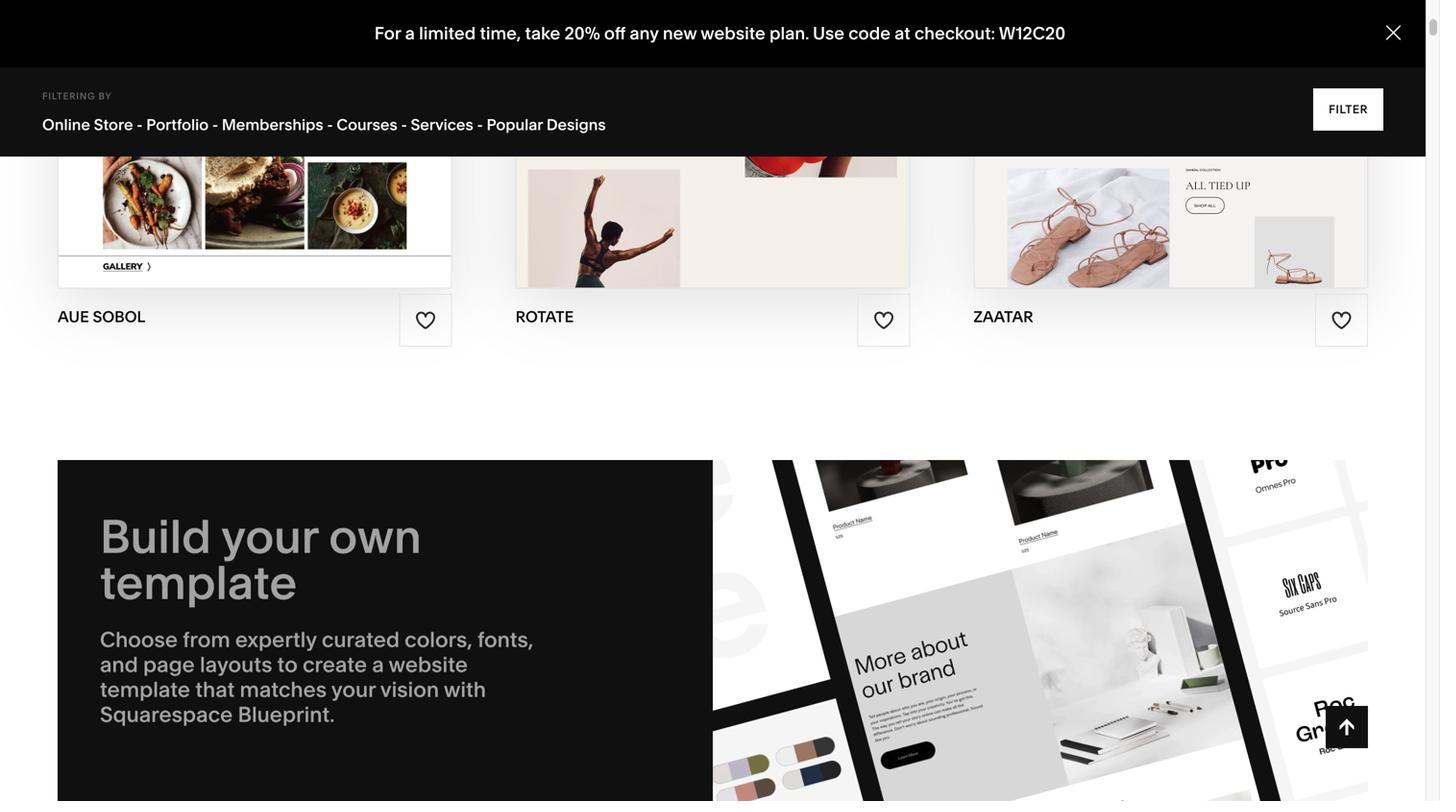 Task type: vqa. For each thing, say whether or not it's contained in the screenshot.
PHOTOGRAPHY link
no



Task type: describe. For each thing, give the bounding box(es) containing it.
4 - from the left
[[401, 115, 407, 134]]

choose
[[100, 619, 178, 645]]

5 - from the left
[[477, 115, 483, 134]]

take
[[525, 23, 560, 44]]

template inside choose from expertly curated colors, fonts, and page layouts to create a website template that matches your vision with squarespace blueprint.
[[100, 669, 190, 695]]

at
[[895, 23, 911, 44]]

online store - portfolio - memberships - courses - services - popular designs
[[42, 115, 606, 134]]

add zaatar to your favorites list image
[[1331, 310, 1353, 331]]

aue sobol
[[58, 308, 146, 326]]

popular
[[487, 115, 543, 134]]

courses
[[337, 115, 398, 134]]

1 horizontal spatial website
[[701, 23, 766, 44]]

20%
[[564, 23, 600, 44]]

matches
[[240, 669, 327, 695]]

online
[[42, 115, 90, 134]]

any
[[630, 23, 659, 44]]

your inside choose from expertly curated colors, fonts, and page layouts to create a website template that matches your vision with squarespace blueprint.
[[331, 669, 376, 695]]

fonts,
[[478, 619, 534, 645]]

checkout:
[[915, 23, 995, 44]]

to
[[277, 644, 298, 670]]

template inside "build your own template"
[[100, 547, 297, 604]]

choose from expertly curated colors, fonts, and page layouts to create a website template that matches your vision with squarespace blueprint.
[[100, 619, 534, 720]]

for
[[375, 23, 401, 44]]

time,
[[480, 23, 521, 44]]

build
[[100, 501, 211, 557]]

code
[[849, 23, 891, 44]]

0 vertical spatial a
[[405, 23, 415, 44]]

and
[[100, 644, 138, 670]]

with
[[444, 669, 486, 695]]

a inside choose from expertly curated colors, fonts, and page layouts to create a website template that matches your vision with squarespace blueprint.
[[372, 644, 384, 670]]

own
[[329, 501, 422, 557]]

use
[[813, 23, 845, 44]]

expertly
[[235, 619, 317, 645]]

3 - from the left
[[327, 115, 333, 134]]

squarespace
[[100, 694, 233, 720]]

services
[[411, 115, 473, 134]]

zaatar image
[[975, 0, 1367, 288]]

vision
[[380, 669, 439, 695]]

2 - from the left
[[212, 115, 218, 134]]

colors,
[[405, 619, 473, 645]]

w12c20
[[999, 23, 1066, 44]]



Task type: locate. For each thing, give the bounding box(es) containing it.
memberships
[[222, 115, 323, 134]]

sobol
[[93, 308, 146, 326]]

2 template from the top
[[100, 669, 190, 695]]

filtering
[[42, 90, 96, 102]]

0 vertical spatial your
[[221, 501, 318, 557]]

page
[[143, 644, 195, 670]]

limited
[[419, 23, 476, 44]]

a right "create"
[[372, 644, 384, 670]]

rotate
[[516, 308, 574, 326]]

preview of building your own template image
[[713, 460, 1368, 801]]

back to top image
[[1337, 717, 1358, 738]]

0 vertical spatial template
[[100, 547, 297, 604]]

that
[[195, 669, 235, 695]]

- right store
[[137, 115, 143, 134]]

website left "fonts,"
[[389, 644, 468, 670]]

1 template from the top
[[100, 547, 297, 604]]

a right the for
[[405, 23, 415, 44]]

your inside "build your own template"
[[221, 501, 318, 557]]

layouts
[[200, 644, 272, 670]]

portfolio
[[146, 115, 209, 134]]

store
[[94, 115, 133, 134]]

new
[[663, 23, 697, 44]]

for a limited time, take 20% off any new website plan. use code at checkout: w12c20
[[375, 23, 1066, 44]]

template up from
[[100, 547, 297, 604]]

filtering by
[[42, 90, 112, 102]]

- right "courses"
[[401, 115, 407, 134]]

plan.
[[770, 23, 810, 44]]

filter
[[1329, 102, 1368, 116]]

off
[[604, 23, 626, 44]]

from
[[183, 619, 230, 645]]

curated
[[322, 619, 400, 645]]

0 horizontal spatial a
[[372, 644, 384, 670]]

template down choose
[[100, 669, 190, 695]]

add rotate to your favorites list image
[[873, 310, 894, 331]]

1 - from the left
[[137, 115, 143, 134]]

1 horizontal spatial your
[[331, 669, 376, 695]]

your
[[221, 501, 318, 557], [331, 669, 376, 695]]

add aue sobol to your favorites list image
[[415, 310, 436, 331]]

1 vertical spatial website
[[389, 644, 468, 670]]

0 horizontal spatial your
[[221, 501, 318, 557]]

-
[[137, 115, 143, 134], [212, 115, 218, 134], [327, 115, 333, 134], [401, 115, 407, 134], [477, 115, 483, 134]]

- right the portfolio
[[212, 115, 218, 134]]

zaatar
[[974, 308, 1034, 326]]

website right 'new'
[[701, 23, 766, 44]]

1 vertical spatial template
[[100, 669, 190, 695]]

1 horizontal spatial a
[[405, 23, 415, 44]]

blueprint.
[[238, 694, 335, 720]]

filter button
[[1314, 88, 1384, 131]]

rotate image
[[517, 0, 909, 288]]

aue sobol image
[[59, 0, 451, 288]]

designs
[[547, 115, 606, 134]]

1 vertical spatial a
[[372, 644, 384, 670]]

website
[[701, 23, 766, 44], [389, 644, 468, 670]]

0 horizontal spatial website
[[389, 644, 468, 670]]

website inside choose from expertly curated colors, fonts, and page layouts to create a website template that matches your vision with squarespace blueprint.
[[389, 644, 468, 670]]

create
[[303, 644, 367, 670]]

0 vertical spatial website
[[701, 23, 766, 44]]

- left "courses"
[[327, 115, 333, 134]]

- left popular
[[477, 115, 483, 134]]

by
[[98, 90, 112, 102]]

a
[[405, 23, 415, 44], [372, 644, 384, 670]]

build your own template
[[100, 501, 422, 604]]

aue
[[58, 308, 89, 326]]

1 vertical spatial your
[[331, 669, 376, 695]]

template
[[100, 547, 297, 604], [100, 669, 190, 695]]



